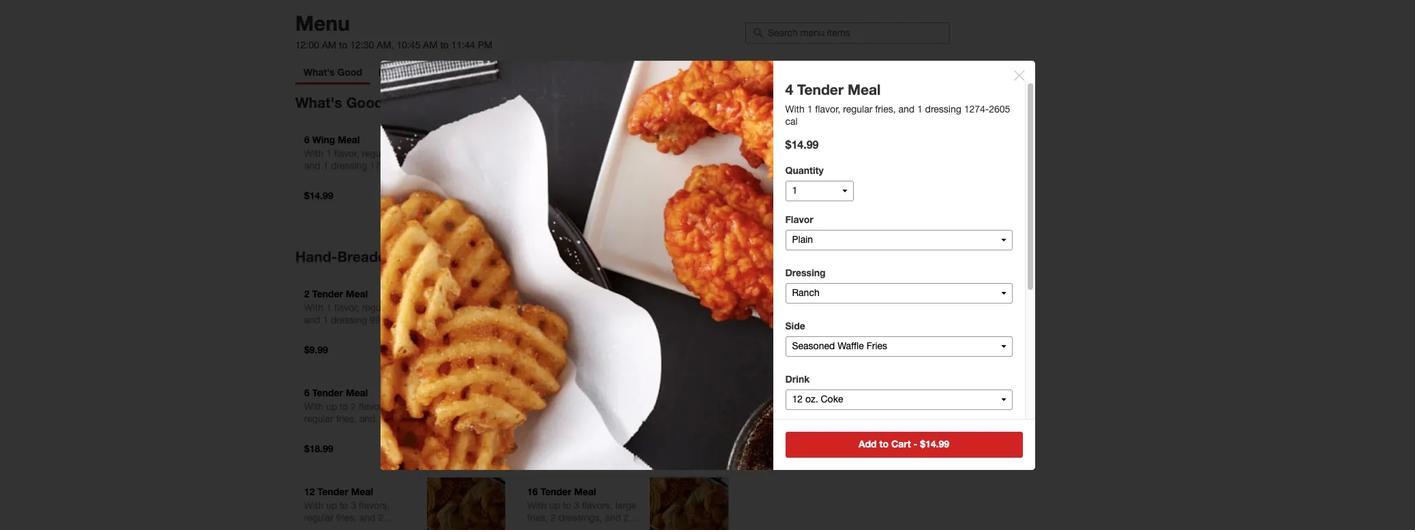 Task type: describe. For each thing, give the bounding box(es) containing it.
flavor
[[786, 214, 814, 225]]

fries, inside 16 tender meal with up to 3 flavors, large fries, 2 dressings, and 2 drinks  3301-6906 cal
[[527, 512, 548, 523]]

and inside 6 tender meal with up to 2 flavors, regular fries, and 1 dressing 1552-3491 cal
[[360, 413, 376, 424]]

with for 8 tender meal
[[527, 401, 547, 412]]

st,
[[907, 141, 919, 152]]

2,106
[[390, 314, 413, 325]]

meal for 6 tender meal
[[346, 387, 368, 398]]

with for 6 tender meal
[[304, 401, 324, 412]]

and inside 8 tender meal with up to 2 flavors, regular fries, and 1 dressing 1830-3948 cal
[[583, 413, 599, 424]]

at
[[816, 141, 825, 152]]

to inside 18 wings with up to 3 flavors and 2 dressings 3040-5302 cal
[[563, 148, 571, 159]]

fries, inside 2 tender meal with 1 flavor, regular fries, and 1 dressing 996-2,106 cal
[[394, 302, 415, 313]]

tender for 4 tender meal
[[535, 288, 566, 299]]

1274- inside × dialog
[[964, 103, 989, 114]]

meal inside × dialog
[[848, 81, 881, 98]]

3 for 16 tender meal
[[574, 500, 579, 511]]

4 inside menu
[[527, 288, 533, 299]]

tender for 12 tender meal
[[318, 486, 348, 497]]

3040-
[[571, 160, 596, 171]]

1 am from the left
[[322, 40, 336, 50]]

and inside 2 tender meal with 1 flavor, regular fries, and 1 dressing 996-2,106 cal
[[304, 314, 320, 325]]

2605 inside × dialog
[[989, 103, 1011, 114]]

16
[[527, 486, 538, 497]]

dressing
[[786, 267, 826, 279]]

1552-
[[343, 426, 368, 437]]

to left 11:44
[[440, 40, 449, 50]]

flavor, inside × dialog
[[815, 103, 841, 114]]

fries, inside 6 tender meal with up to 2 flavors, regular fries, and 1 dressing 1552-3491 cal
[[336, 413, 357, 424]]

fries, inside 12 tender meal with up to 3 flavors, regular fries, and 2 dressings 2745-5875 cal
[[336, 512, 357, 523]]

cal inside 2 tender meal with 1 flavor, regular fries, and 1 dressing 996-2,106 cal
[[304, 327, 317, 338]]

checkout button
[[759, 257, 937, 283]]

what's good inside menu
[[295, 94, 383, 111]]

2745-
[[348, 525, 373, 530]]

wing for jumbo
[[737, 67, 759, 78]]

4 inside × dialog
[[786, 81, 794, 98]]

side
[[786, 320, 806, 332]]

to inside 6 tender meal with up to 2 flavors, regular fries, and 1 dressing 1552-3491 cal
[[340, 401, 348, 412]]

quantity
[[786, 165, 824, 176]]

regular inside 6 tender meal with up to 2 flavors, regular fries, and 1 dressing 1552-3491 cal
[[304, 413, 334, 424]]

2 tender meal with 1 flavor, regular fries, and 1 dressing 996-2,106 cal
[[304, 288, 415, 338]]

drink
[[786, 373, 810, 385]]

regular inside 8 tender meal with up to 2 flavors, regular fries, and 1 dressing 1830-3948 cal
[[527, 413, 557, 424]]

30
[[860, 188, 871, 199]]

12
[[304, 486, 315, 497]]

in
[[836, 188, 843, 199]]

dressing inside 6 tender meal with up to 2 flavors, regular fries, and 1 dressing 1552-3491 cal
[[304, 426, 341, 437]]

and inside 12 tender meal with up to 3 flavors, regular fries, and 2 dressings 2745-5875 cal
[[360, 512, 376, 523]]

12 tender meal with up to 3 flavors, regular fries, and 2 dressings 2745-5875 cal
[[304, 486, 409, 530]]

empty.
[[860, 371, 893, 383]]

12:00
[[295, 40, 319, 50]]

and inside 18 wings with up to 3 flavors and 2 dressings 3040-5302 cal
[[613, 148, 629, 159]]

1 horizontal spatial breaded
[[405, 67, 442, 78]]

nc
[[816, 153, 830, 164]]

5875
[[373, 525, 394, 530]]

wings
[[541, 134, 569, 145]]

2 inside 2 tender meal with 1 flavor, regular fries, and 1 dressing 996-2,106 cal
[[304, 288, 310, 299]]

dressing inside 8 tender meal with up to 2 flavors, regular fries, and 1 dressing 1830-3948 cal
[[527, 426, 564, 437]]

hand-breaded tenders by the piece
[[525, 67, 680, 78]]

your
[[803, 371, 825, 383]]

dressings inside 12 tender meal with up to 3 flavors, regular fries, and 2 dressings 2745-5875 cal
[[304, 525, 345, 530]]

0 horizontal spatial $14.99
[[786, 137, 819, 150]]

-
[[914, 438, 918, 449]]

with for 6 wing meal
[[304, 148, 324, 159]]

cal inside 8 tender meal with up to 2 flavors, regular fries, and 1 dressing 1830-3948 cal
[[615, 426, 627, 437]]

meal for 4 tender meal
[[569, 288, 591, 299]]

cal inside 16 tender meal with up to 3 flavors, large fries, 2 dressings, and 2 drinks  3301-6906 cal
[[605, 525, 617, 530]]

2 horizontal spatial hand-
[[525, 67, 552, 78]]

hand-breaded tender meals inside menu
[[295, 248, 490, 265]]

cal inside 12 tender meal with up to 3 flavors, regular fries, and 2 dressings 2745-5875 cal
[[397, 525, 409, 530]]

what's inside tab list
[[304, 66, 335, 78]]

hand- inside menu
[[295, 248, 337, 265]]

6 wing meal with 1 flavor, regular fries, and 1 dressing 1731-2400 cal
[[304, 134, 416, 183]]

and inside your cart is empty. add items and they'll appear here.
[[817, 387, 835, 400]]

Search menu items text field
[[768, 26, 943, 39]]

tender for 6 tender meal
[[312, 387, 343, 398]]

ready
[[808, 188, 833, 199]]

cal inside 6 wing meal with 1 flavor, regular fries, and 1 dressing 1731-2400 cal
[[304, 173, 317, 183]]

up for 6 tender meal
[[326, 401, 337, 412]]

flavor, for 2 tender meal
[[334, 302, 359, 313]]

with for 4 tender meal
[[527, 302, 547, 313]]

meal for 12 tender meal
[[351, 486, 373, 497]]

order
[[779, 188, 805, 199]]

tender for 2 tender meal
[[312, 288, 343, 299]]

2 inside 8 tender meal with up to 2 flavors, regular fries, and 1 dressing 1830-3948 cal
[[574, 401, 579, 412]]

pick up at
[[779, 141, 825, 152]]

flavors, for 8 tender meal
[[582, 401, 613, 412]]

they'll
[[838, 387, 867, 400]]

the
[[640, 67, 653, 78]]

with inside × dialog
[[786, 103, 805, 114]]

menu
[[295, 11, 350, 35]]

12:30
[[350, 40, 374, 50]]

20-
[[846, 188, 860, 199]]

meal for 2 tender meal
[[346, 288, 368, 299]]

change button
[[779, 166, 808, 178]]

dressings inside 18 wings with up to 3 flavors and 2 dressings 3040-5302 cal
[[527, 160, 568, 171]]

up for 12 tender meal
[[326, 500, 337, 511]]

4 tender meal with 1 flavor, regular fries, and 1 dressing 1274-2605 cal inside menu
[[527, 288, 639, 338]]

with inside 18 wings with up to 3 flavors and 2 dressings 3040-5302 cal
[[527, 148, 547, 159]]

2400
[[395, 160, 416, 171]]

3491
[[368, 426, 389, 437]]

tenders
[[590, 67, 624, 78]]

cart
[[828, 371, 846, 383]]

996-
[[370, 314, 390, 325]]

1731-
[[370, 160, 395, 171]]

3 for 12 tender meal
[[351, 500, 356, 511]]

regular inside × dialog
[[843, 103, 873, 114]]

add to cart - $14.99
[[859, 438, 950, 449]]

16 tender meal with up to 3 flavors, large fries, 2 dressings, and 2 drinks  3301-6906 cal
[[527, 486, 636, 530]]

pick
[[779, 141, 799, 152]]

dressing inside × dialog
[[925, 103, 962, 114]]

1274- inside menu
[[593, 314, 618, 325]]

18
[[527, 134, 538, 145]]

dressing inside 2 tender meal with 1 flavor, regular fries, and 1 dressing 996-2,106 cal
[[331, 314, 367, 325]]



Task type: vqa. For each thing, say whether or not it's contained in the screenshot.
Brand within About the Business Element
no



Task type: locate. For each thing, give the bounding box(es) containing it.
0 vertical spatial by
[[627, 67, 637, 78]]

1 vertical spatial 2605
[[618, 314, 639, 325]]

1 6 from the top
[[304, 134, 310, 145]]

breaded left the tenders
[[552, 67, 588, 78]]

0 horizontal spatial hand-
[[295, 248, 337, 265]]

to up dressings,
[[563, 500, 571, 511]]

10:45
[[397, 40, 421, 50]]

2 am from the left
[[423, 40, 438, 50]]

3 up 3040-
[[574, 148, 579, 159]]

pm
[[478, 40, 493, 50]]

tender for 16 tender meal
[[541, 486, 572, 497]]

2605
[[989, 103, 1011, 114], [618, 314, 639, 325]]

and inside 6 wing meal with 1 flavor, regular fries, and 1 dressing 1731-2400 cal
[[304, 160, 320, 171]]

to inside 12 tender meal with up to 3 flavors, regular fries, and 2 dressings 2745-5875 cal
[[340, 500, 348, 511]]

with for 16 tender meal
[[527, 500, 547, 511]]

cal inside 18 wings with up to 3 flavors and 2 dressings 3040-5302 cal
[[620, 160, 632, 171]]

meal for 6 wing meal
[[338, 134, 360, 145]]

2605 inside menu
[[618, 314, 639, 325]]

wing inside 6 wing meal with 1 flavor, regular fries, and 1 dressing 1731-2400 cal
[[312, 134, 335, 145]]

is
[[849, 371, 857, 383]]

meal inside 6 wing meal with 1 flavor, regular fries, and 1 dressing 1731-2400 cal
[[338, 134, 360, 145]]

to inside 8 tender meal with up to 2 flavors, regular fries, and 1 dressing 1830-3948 cal
[[563, 401, 571, 412]]

0 vertical spatial wing
[[737, 67, 759, 78]]

and
[[899, 103, 915, 114], [613, 148, 629, 159], [304, 160, 320, 171], [304, 314, 320, 325], [527, 314, 543, 325], [817, 387, 835, 400], [360, 413, 376, 424], [583, 413, 599, 424], [360, 512, 376, 523], [605, 512, 621, 523]]

0 vertical spatial good
[[338, 66, 362, 78]]

tender inside 8 tender meal with up to 2 flavors, regular fries, and 1 dressing 1830-3948 cal
[[535, 387, 566, 398]]

flavors
[[582, 148, 610, 159]]

flavors, for 16 tender meal
[[582, 500, 613, 511]]

0 vertical spatial $14.99
[[786, 137, 819, 150]]

1 horizontal spatial hand-
[[379, 67, 405, 78]]

0 horizontal spatial 2605
[[618, 314, 639, 325]]

add left items at the right bottom of the page
[[764, 387, 784, 400]]

meal
[[848, 81, 881, 98], [338, 134, 360, 145], [346, 288, 368, 299], [569, 288, 591, 299], [346, 387, 368, 398], [569, 387, 591, 398], [351, 486, 373, 497], [574, 486, 596, 497]]

meal inside 2 tender meal with 1 flavor, regular fries, and 1 dressing 996-2,106 cal
[[346, 288, 368, 299]]

0 vertical spatial 4 tender meal with 1 flavor, regular fries, and 1 dressing 1274-2605 cal
[[786, 81, 1011, 127]]

flavors, for 12 tender meal
[[359, 500, 390, 511]]

1 horizontal spatial 1274-
[[964, 103, 989, 114]]

flavors, inside 16 tender meal with up to 3 flavors, large fries, 2 dressings, and 2 drinks  3301-6906 cal
[[582, 500, 613, 511]]

up inside 8 tender meal with up to 2 flavors, regular fries, and 1 dressing 1830-3948 cal
[[549, 401, 560, 412]]

flavor, inside 6 wing meal with 1 flavor, regular fries, and 1 dressing 1731-2400 cal
[[334, 148, 359, 159]]

to left cart
[[880, 438, 889, 449]]

1 vertical spatial dressings
[[304, 525, 345, 530]]

3 inside 12 tender meal with up to 3 flavors, regular fries, and 2 dressings 2745-5875 cal
[[351, 500, 356, 511]]

fries,
[[875, 103, 896, 114], [394, 148, 415, 159], [394, 302, 415, 313], [617, 302, 638, 313], [336, 413, 357, 424], [559, 413, 580, 424], [336, 512, 357, 523], [527, 512, 548, 523]]

fulfilled
[[799, 441, 832, 452]]

am right 12:00
[[322, 40, 336, 50]]

6 inside 6 tender meal with up to 2 flavors, regular fries, and 1 dressing 1552-3491 cal
[[304, 387, 310, 398]]

tender inside 6 tender meal with up to 2 flavors, regular fries, and 1 dressing 1552-3491 cal
[[312, 387, 343, 398]]

1 vertical spatial 6
[[304, 387, 310, 398]]

with inside 16 tender meal with up to 3 flavors, large fries, 2 dressings, and 2 drinks  3301-6906 cal
[[527, 500, 547, 511]]

add inside your cart is empty. add items and they'll appear here.
[[764, 387, 784, 400]]

breaded down "10:45"
[[405, 67, 442, 78]]

up for 8 tender meal
[[549, 401, 560, 412]]

0 vertical spatial add
[[764, 387, 784, 400]]

hillsborough
[[851, 141, 905, 152]]

breaded inside menu
[[337, 248, 395, 265]]

0 horizontal spatial am
[[322, 40, 336, 50]]

6 tender meal with up to 2 flavors, regular fries, and 1 dressing 1552-3491 cal
[[304, 387, 404, 437]]

2900
[[827, 141, 848, 152]]

2 inside 12 tender meal with up to 3 flavors, regular fries, and 2 dressings 2745-5875 cal
[[378, 512, 384, 523]]

your cart is empty. add items and they'll appear here.
[[764, 371, 932, 400]]

2 inside 18 wings with up to 3 flavors and 2 dressings 3040-5302 cal
[[632, 148, 637, 159]]

flavors, up the 5875
[[359, 500, 390, 511]]

what's good tab list
[[295, 60, 849, 85]]

dressings,
[[559, 512, 602, 523]]

meal for 16 tender meal
[[574, 486, 596, 497]]

order ready in 20-30 mins
[[779, 188, 894, 199]]

breaded up 2 tender meal with 1 flavor, regular fries, and 1 dressing 996-2,106 cal
[[337, 248, 395, 265]]

0 vertical spatial 4
[[786, 81, 794, 98]]

with inside 12 tender meal with up to 3 flavors, regular fries, and 2 dressings 2745-5875 cal
[[304, 500, 324, 511]]

tender inside 12 tender meal with up to 3 flavors, regular fries, and 2 dressings 2745-5875 cal
[[318, 486, 348, 497]]

large
[[616, 500, 636, 511]]

1 vertical spatial 4 tender meal with 1 flavor, regular fries, and 1 dressing 1274-2605 cal
[[527, 288, 639, 338]]

flavor,
[[815, 103, 841, 114], [334, 148, 359, 159], [334, 302, 359, 313], [557, 302, 583, 313]]

2 horizontal spatial breaded
[[552, 67, 588, 78]]

dressing inside 6 wing meal with 1 flavor, regular fries, and 1 dressing 1731-2400 cal
[[331, 160, 367, 171]]

3 inside 18 wings with up to 3 flavors and 2 dressings 3040-5302 cal
[[574, 148, 579, 159]]

select your options for flavor element
[[786, 214, 1013, 267]]

up inside 12 tender meal with up to 3 flavors, regular fries, and 2 dressings 2745-5875 cal
[[326, 500, 337, 511]]

18 wings with up to 3 flavors and 2 dressings 3040-5302 cal
[[527, 134, 637, 171]]

by
[[627, 67, 637, 78], [835, 441, 845, 452]]

1 horizontal spatial 4 tender meal with 1 flavor, regular fries, and 1 dressing 1274-2605 cal
[[786, 81, 1011, 127]]

6 for 6 tender meal
[[304, 387, 310, 398]]

to up 2745-
[[340, 500, 348, 511]]

add left cart
[[859, 438, 877, 449]]

1274-
[[964, 103, 989, 114], [593, 314, 618, 325]]

hand-breaded tender meals down 11:44
[[379, 67, 501, 78]]

drinks
[[527, 525, 553, 530]]

tender inside × dialog
[[797, 81, 844, 98]]

flavors, for 6 tender meal
[[359, 401, 390, 412]]

regular inside 6 wing meal with 1 flavor, regular fries, and 1 dressing 1731-2400 cal
[[362, 148, 391, 159]]

0 horizontal spatial breaded
[[337, 248, 395, 265]]

0 vertical spatial what's good
[[304, 66, 362, 78]]

to up 1552-
[[340, 401, 348, 412]]

fries, inside 6 wing meal with 1 flavor, regular fries, and 1 dressing 1731-2400 cal
[[394, 148, 415, 159]]

cal inside 6 tender meal with up to 2 flavors, regular fries, and 1 dressing 1552-3491 cal
[[392, 426, 404, 437]]

select your options for drink element
[[786, 373, 1013, 427]]

1 vertical spatial good
[[346, 94, 383, 111]]

meals
[[476, 67, 501, 78], [761, 67, 787, 78], [449, 248, 490, 265]]

×
[[1012, 58, 1027, 87]]

2 6 from the top
[[304, 387, 310, 398]]

to up 1830-
[[563, 401, 571, 412]]

good down 12:30 at the top left of page
[[338, 66, 362, 78]]

0 horizontal spatial wing
[[312, 134, 335, 145]]

8
[[527, 387, 533, 398]]

1 inside 6 tender meal with up to 2 flavors, regular fries, and 1 dressing 1552-3491 cal
[[378, 413, 384, 424]]

mins
[[873, 188, 894, 199]]

menu containing what's good
[[295, 82, 742, 530]]

up
[[802, 141, 813, 152], [549, 148, 560, 159], [326, 401, 337, 412], [549, 401, 560, 412], [326, 500, 337, 511], [549, 500, 560, 511]]

8 tender meal with up to 2 flavors, regular fries, and 1 dressing 1830-3948 cal
[[527, 387, 627, 437]]

meal inside 8 tender meal with up to 2 flavors, regular fries, and 1 dressing 1830-3948 cal
[[569, 387, 591, 398]]

6 inside 6 wing meal with 1 flavor, regular fries, and 1 dressing 1731-2400 cal
[[304, 134, 310, 145]]

2 inside 6 tender meal with up to 2 flavors, regular fries, and 1 dressing 1552-3491 cal
[[351, 401, 356, 412]]

1 horizontal spatial $14.99
[[920, 438, 950, 449]]

add
[[764, 387, 784, 400], [859, 438, 877, 449]]

1 horizontal spatial 2605
[[989, 103, 1011, 114]]

by inside what's good tab list
[[627, 67, 637, 78]]

dressings left 2745-
[[304, 525, 345, 530]]

jumbo wing meals
[[705, 67, 787, 78]]

flavors, inside 8 tender meal with up to 2 flavors, regular fries, and 1 dressing 1830-3948 cal
[[582, 401, 613, 412]]

1 inside 8 tender meal with up to 2 flavors, regular fries, and 1 dressing 1830-3948 cal
[[601, 413, 607, 424]]

1 vertical spatial hand-breaded tender meals
[[295, 248, 490, 265]]

1 vertical spatial $14.99
[[920, 438, 950, 449]]

1 horizontal spatial am
[[423, 40, 438, 50]]

regular inside 12 tender meal with up to 3 flavors, regular fries, and 2 dressings 2745-5875 cal
[[304, 512, 334, 523]]

$14.99 up raleigh,
[[786, 137, 819, 150]]

select item quantity element
[[786, 165, 854, 202]]

select your options for dressing element
[[786, 267, 1013, 320]]

wing inside what's good tab list
[[737, 67, 759, 78]]

flavor, for 6 wing meal
[[334, 148, 359, 159]]

hand-breaded tender meals up 2,106
[[295, 248, 490, 265]]

4
[[786, 81, 794, 98], [527, 288, 533, 299]]

breaded
[[405, 67, 442, 78], [552, 67, 588, 78], [337, 248, 395, 265]]

3 inside 16 tender meal with up to 3 flavors, large fries, 2 dressings, and 2 drinks  3301-6906 cal
[[574, 500, 579, 511]]

1 vertical spatial wing
[[312, 134, 335, 145]]

what's inside menu
[[295, 94, 342, 111]]

3 up 2745-
[[351, 500, 356, 511]]

meal for 8 tender meal
[[569, 387, 591, 398]]

0 vertical spatial 1274-
[[964, 103, 989, 114]]

tender inside what's good tab list
[[444, 67, 473, 78]]

add to cart - $14.99 button
[[786, 431, 1023, 457]]

$14.99 inside button
[[920, 438, 950, 449]]

1830-
[[566, 426, 591, 437]]

$14.99
[[786, 137, 819, 150], [920, 438, 950, 449]]

good inside tab list
[[338, 66, 362, 78]]

3
[[574, 148, 579, 159], [351, 500, 356, 511], [574, 500, 579, 511]]

regular inside 2 tender meal with 1 flavor, regular fries, and 1 dressing 996-2,106 cal
[[362, 302, 391, 313]]

what's good up 6 wing meal with 1 flavor, regular fries, and 1 dressing 1731-2400 cal
[[295, 94, 383, 111]]

fries, inside × dialog
[[875, 103, 896, 114]]

1 vertical spatial what's good
[[295, 94, 383, 111]]

up for 16 tender meal
[[549, 500, 560, 511]]

dressings down wings
[[527, 160, 568, 171]]

dressing
[[925, 103, 962, 114], [331, 160, 367, 171], [331, 314, 367, 325], [554, 314, 590, 325], [304, 426, 341, 437], [527, 426, 564, 437]]

1 vertical spatial by
[[835, 441, 845, 452]]

1 vertical spatial add
[[859, 438, 877, 449]]

cart
[[892, 438, 911, 449]]

$14.99 right -
[[920, 438, 950, 449]]

0 horizontal spatial 4
[[527, 288, 533, 299]]

what's good down 12:00
[[304, 66, 362, 78]]

2900 hillsborough st, raleigh, nc
[[779, 141, 919, 164]]

1 vertical spatial 4
[[527, 288, 533, 299]]

here.
[[907, 387, 932, 400]]

1 vertical spatial 1274-
[[593, 314, 618, 325]]

up inside 18 wings with up to 3 flavors and 2 dressings 3040-5302 cal
[[549, 148, 560, 159]]

add inside button
[[859, 438, 877, 449]]

flavors, up dressings,
[[582, 500, 613, 511]]

tender inside 16 tender meal with up to 3 flavors, large fries, 2 dressings, and 2 drinks  3301-6906 cal
[[541, 486, 572, 497]]

to
[[339, 40, 348, 50], [440, 40, 449, 50], [563, 148, 571, 159], [340, 401, 348, 412], [563, 401, 571, 412], [880, 438, 889, 449], [340, 500, 348, 511], [563, 500, 571, 511]]

fulfilled by
[[799, 441, 845, 452]]

what's good inside tab list
[[304, 66, 362, 78]]

1 horizontal spatial 4
[[786, 81, 794, 98]]

5302
[[596, 160, 617, 171]]

4 tender meal with 1 flavor, regular fries, and 1 dressing 1274-2605 cal
[[786, 81, 1011, 127], [527, 288, 639, 338]]

with inside 6 tender meal with up to 2 flavors, regular fries, and 1 dressing 1552-3491 cal
[[304, 401, 324, 412]]

and inside × dialog
[[899, 103, 915, 114]]

with for 2 tender meal
[[304, 302, 324, 313]]

3948
[[591, 426, 612, 437]]

0 horizontal spatial by
[[627, 67, 637, 78]]

flavors,
[[359, 401, 390, 412], [582, 401, 613, 412], [359, 500, 390, 511], [582, 500, 613, 511]]

raleigh,
[[779, 153, 814, 164]]

hand-breaded tender meals inside what's good tab list
[[379, 67, 501, 78]]

1 vertical spatial what's
[[295, 94, 342, 111]]

to inside button
[[880, 438, 889, 449]]

wing
[[737, 67, 759, 78], [312, 134, 335, 145]]

0 vertical spatial hand-breaded tender meals
[[379, 67, 501, 78]]

appear
[[870, 387, 904, 400]]

by right fulfilled
[[835, 441, 845, 452]]

3301-
[[556, 525, 581, 530]]

up inside 6 tender meal with up to 2 flavors, regular fries, and 1 dressing 1552-3491 cal
[[326, 401, 337, 412]]

1 horizontal spatial wing
[[737, 67, 759, 78]]

what's good
[[304, 66, 362, 78], [295, 94, 383, 111]]

tender
[[444, 67, 473, 78], [797, 81, 844, 98], [399, 248, 445, 265], [312, 288, 343, 299], [535, 288, 566, 299], [312, 387, 343, 398], [535, 387, 566, 398], [318, 486, 348, 497], [541, 486, 572, 497]]

cal
[[786, 116, 798, 127], [620, 160, 632, 171], [304, 173, 317, 183], [304, 327, 317, 338], [527, 327, 540, 338], [392, 426, 404, 437], [615, 426, 627, 437], [397, 525, 409, 530], [605, 525, 617, 530]]

0 vertical spatial 6
[[304, 134, 310, 145]]

am,
[[377, 40, 394, 50]]

1 horizontal spatial dressings
[[527, 160, 568, 171]]

items
[[787, 387, 814, 400]]

am right "10:45"
[[423, 40, 438, 50]]

1 horizontal spatial by
[[835, 441, 845, 452]]

good
[[338, 66, 362, 78], [346, 94, 383, 111]]

0 horizontal spatial dressings
[[304, 525, 345, 530]]

piece
[[656, 67, 680, 78]]

and inside 16 tender meal with up to 3 flavors, large fries, 2 dressings, and 2 drinks  3301-6906 cal
[[605, 512, 621, 523]]

cal inside × dialog
[[786, 116, 798, 127]]

0 horizontal spatial 4 tender meal with 1 flavor, regular fries, and 1 dressing 1274-2605 cal
[[527, 288, 639, 338]]

0 vertical spatial dressings
[[527, 160, 568, 171]]

4 tender meal with 1 flavor, regular fries, and 1 dressing 1274-2605 cal inside × dialog
[[786, 81, 1011, 127]]

meal inside 12 tender meal with up to 3 flavors, regular fries, and 2 dressings 2745-5875 cal
[[351, 486, 373, 497]]

tender for 8 tender meal
[[535, 387, 566, 398]]

to inside 16 tender meal with up to 3 flavors, large fries, 2 dressings, and 2 drinks  3301-6906 cal
[[563, 500, 571, 511]]

fries, inside 8 tender meal with up to 2 flavors, regular fries, and 1 dressing 1830-3948 cal
[[559, 413, 580, 424]]

0 vertical spatial what's
[[304, 66, 335, 78]]

flavors, up 3948
[[582, 401, 613, 412]]

to down wings
[[563, 148, 571, 159]]

by left the
[[627, 67, 637, 78]]

3 up dressings,
[[574, 500, 579, 511]]

meal inside 16 tender meal with up to 3 flavors, large fries, 2 dressings, and 2 drinks  3301-6906 cal
[[574, 486, 596, 497]]

wing for 6
[[312, 134, 335, 145]]

0 horizontal spatial add
[[764, 387, 784, 400]]

jumbo
[[705, 67, 734, 78]]

good up 6 wing meal with 1 flavor, regular fries, and 1 dressing 1731-2400 cal
[[346, 94, 383, 111]]

to left 12:30 at the top left of page
[[339, 40, 348, 50]]

regular
[[843, 103, 873, 114], [362, 148, 391, 159], [362, 302, 391, 313], [585, 302, 615, 313], [304, 413, 334, 424], [527, 413, 557, 424], [304, 512, 334, 523]]

change
[[779, 167, 808, 177]]

checkout
[[826, 263, 870, 275]]

× dialog
[[0, 0, 1416, 530]]

11:44
[[451, 40, 475, 50]]

menu 12:00 am to 12:30 am, 10:45 am to 11:44 pm
[[295, 11, 493, 50]]

6 for 6 wing meal
[[304, 134, 310, 145]]

with inside 8 tender meal with up to 2 flavors, regular fries, and 1 dressing 1830-3948 cal
[[527, 401, 547, 412]]

flavor, for 4 tender meal
[[557, 302, 583, 313]]

0 horizontal spatial 1274-
[[593, 314, 618, 325]]

up inside 16 tender meal with up to 3 flavors, large fries, 2 dressings, and 2 drinks  3301-6906 cal
[[549, 500, 560, 511]]

× button
[[1012, 58, 1027, 87]]

1 horizontal spatial add
[[859, 438, 877, 449]]

flavors, inside 12 tender meal with up to 3 flavors, regular fries, and 2 dressings 2745-5875 cal
[[359, 500, 390, 511]]

dressings
[[527, 160, 568, 171], [304, 525, 345, 530]]

menu
[[295, 82, 742, 530]]

with for 12 tender meal
[[304, 500, 324, 511]]

select your options for side element
[[786, 320, 1013, 373]]

0 vertical spatial 2605
[[989, 103, 1011, 114]]

6
[[304, 134, 310, 145], [304, 387, 310, 398]]

meal inside 6 tender meal with up to 2 flavors, regular fries, and 1 dressing 1552-3491 cal
[[346, 387, 368, 398]]

flavors, up the 3491
[[359, 401, 390, 412]]

6906
[[581, 525, 602, 530]]

with inside 6 wing meal with 1 flavor, regular fries, and 1 dressing 1731-2400 cal
[[304, 148, 324, 159]]

what's
[[304, 66, 335, 78], [295, 94, 342, 111]]



